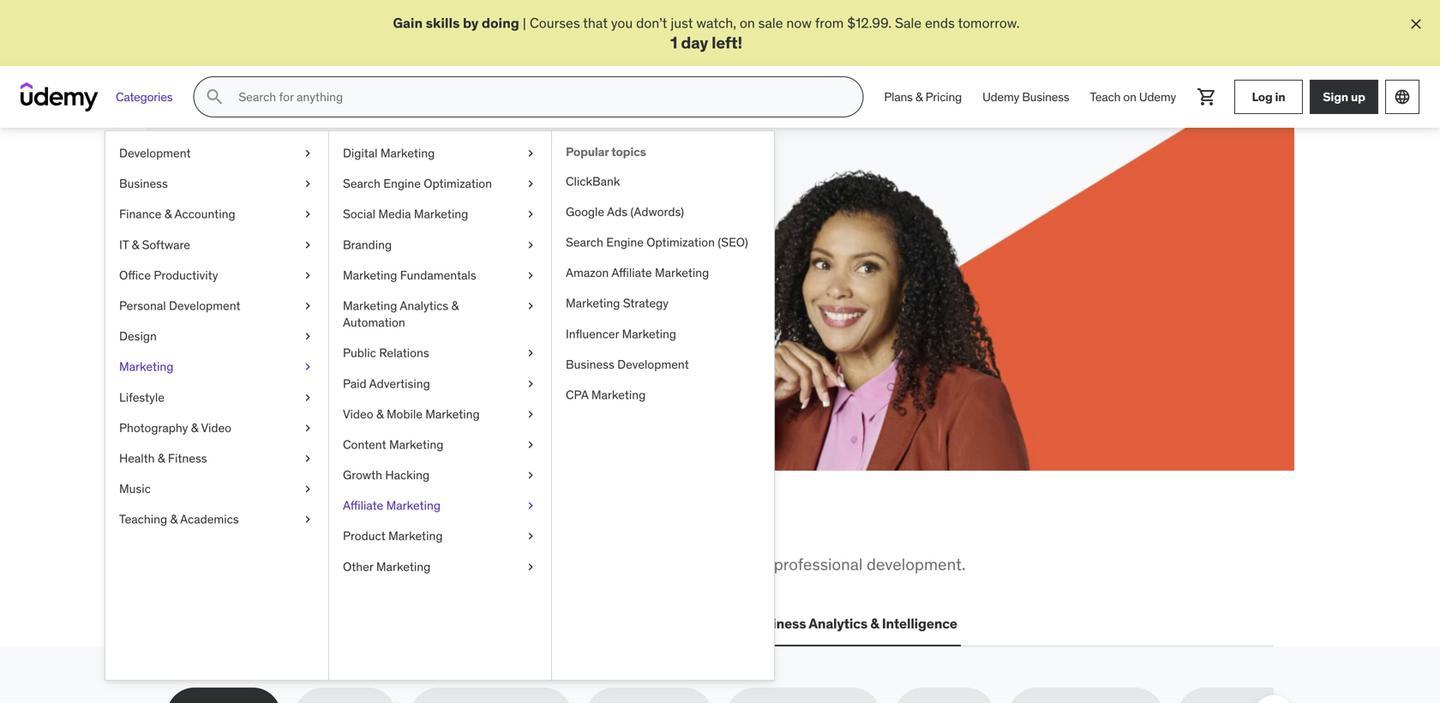 Task type: locate. For each thing, give the bounding box(es) containing it.
udemy image
[[21, 83, 99, 112]]

tomorrow. inside gain skills by doing | courses that you don't just watch, on sale now from $12.99. sale ends tomorrow. 1 day left!
[[958, 14, 1020, 32]]

xsmall image for personal development
[[301, 298, 315, 315]]

1 vertical spatial optimization
[[647, 235, 715, 250]]

2 udemy from the left
[[1140, 89, 1177, 105]]

marketing inside other marketing link
[[376, 559, 431, 575]]

1 horizontal spatial courses
[[530, 14, 580, 32]]

0 horizontal spatial tomorrow.
[[354, 299, 416, 316]]

marketing up influencer
[[566, 296, 620, 311]]

1 horizontal spatial you
[[611, 14, 633, 32]]

you inside all the skills you need in one place from critical workplace skills to technical topics, our catalog supports well-rounded professional development.
[[339, 511, 387, 547]]

0 horizontal spatial you
[[339, 511, 387, 547]]

search down the "digital"
[[343, 176, 381, 192]]

in right skill
[[366, 279, 377, 297]]

0 vertical spatial optimization
[[424, 176, 492, 192]]

gain skills by doing | courses that you don't just watch, on sale now from $12.99. sale ends tomorrow. 1 day left!
[[393, 14, 1020, 53]]

xsmall image for marketing analytics & automation
[[524, 298, 538, 315]]

submit search image
[[204, 87, 225, 107]]

xsmall image for paid advertising
[[524, 376, 538, 392]]

xsmall image for design
[[301, 328, 315, 345]]

1 vertical spatial analytics
[[809, 615, 868, 633]]

1 vertical spatial courses
[[228, 279, 279, 297]]

1 horizontal spatial video
[[343, 407, 374, 422]]

categories
[[116, 89, 173, 105]]

1 horizontal spatial ends
[[925, 14, 955, 32]]

&
[[916, 89, 923, 105], [165, 207, 172, 222], [132, 237, 139, 253], [452, 298, 459, 314], [376, 407, 384, 422], [191, 420, 198, 436], [158, 451, 165, 466], [170, 512, 178, 527], [871, 615, 880, 633]]

music
[[119, 481, 151, 497]]

xsmall image for marketing fundamentals
[[524, 267, 538, 284]]

lifestyle
[[119, 390, 165, 405]]

in inside learn, practice, succeed (and save) courses for every skill in your learning journey, starting at $12.99. sale ends tomorrow.
[[366, 279, 377, 297]]

marketing inside marketing strategy link
[[566, 296, 620, 311]]

0 vertical spatial affiliate
[[612, 265, 652, 281]]

xsmall image inside music link
[[301, 481, 315, 498]]

xsmall image inside other marketing link
[[524, 559, 538, 576]]

business inside button
[[749, 615, 807, 633]]

0 vertical spatial in
[[1276, 89, 1286, 104]]

0 vertical spatial ends
[[925, 14, 955, 32]]

development
[[119, 146, 191, 161], [169, 298, 241, 314], [618, 357, 689, 372]]

in up topics,
[[463, 511, 490, 547]]

0 horizontal spatial udemy
[[983, 89, 1020, 105]]

advertising
[[369, 376, 430, 391]]

1 vertical spatial engine
[[607, 235, 644, 250]]

xsmall image inside paid advertising link
[[524, 376, 538, 392]]

0 horizontal spatial search
[[343, 176, 381, 192]]

engine down google ads (adwords)
[[607, 235, 644, 250]]

0 horizontal spatial on
[[740, 14, 755, 32]]

watch,
[[697, 14, 737, 32]]

& for software
[[132, 237, 139, 253]]

skills left by
[[426, 14, 460, 32]]

business analytics & intelligence button
[[745, 604, 961, 645]]

0 horizontal spatial analytics
[[400, 298, 449, 314]]

tomorrow. inside learn, practice, succeed (and save) courses for every skill in your learning journey, starting at $12.99. sale ends tomorrow.
[[354, 299, 416, 316]]

catalog
[[548, 554, 602, 575]]

rounded
[[710, 554, 770, 575]]

search down google
[[566, 235, 604, 250]]

it certifications
[[308, 615, 410, 633]]

marketing down the business development
[[592, 387, 646, 403]]

sale inside gain skills by doing | courses that you don't just watch, on sale now from $12.99. sale ends tomorrow. 1 day left!
[[895, 14, 922, 32]]

technical
[[398, 554, 464, 575]]

marketing down the video & mobile marketing
[[389, 437, 444, 453]]

optimization for search engine optimization
[[424, 176, 492, 192]]

xsmall image
[[301, 145, 315, 162], [524, 145, 538, 162], [524, 176, 538, 192], [301, 206, 315, 223], [301, 237, 315, 254], [524, 237, 538, 254], [301, 267, 315, 284], [524, 267, 538, 284], [524, 298, 538, 315], [301, 359, 315, 376], [301, 420, 315, 437], [524, 437, 538, 453], [524, 467, 538, 484], [524, 498, 538, 515], [301, 511, 315, 528]]

our
[[520, 554, 544, 575]]

in right log
[[1276, 89, 1286, 104]]

on right teach
[[1124, 89, 1137, 105]]

ads
[[607, 204, 628, 220]]

marketing down search engine optimization link
[[414, 207, 469, 222]]

1 horizontal spatial search
[[566, 235, 604, 250]]

xsmall image inside it & software link
[[301, 237, 315, 254]]

$12.99. right from
[[848, 14, 892, 32]]

xsmall image for content marketing
[[524, 437, 538, 453]]

1 horizontal spatial engine
[[607, 235, 644, 250]]

analytics down professional
[[809, 615, 868, 633]]

& for fitness
[[158, 451, 165, 466]]

udemy left shopping cart with 0 items image
[[1140, 89, 1177, 105]]

marketing fundamentals
[[343, 268, 477, 283]]

0 vertical spatial $12.99.
[[848, 14, 892, 32]]

& right finance
[[165, 207, 172, 222]]

search inside affiliate marketing element
[[566, 235, 604, 250]]

digital marketing link
[[329, 138, 551, 169]]

engine for search engine optimization
[[384, 176, 421, 192]]

xsmall image inside finance & accounting link
[[301, 206, 315, 223]]

marketing inside influencer marketing link
[[622, 326, 677, 342]]

marketing inside social media marketing link
[[414, 207, 469, 222]]

ends for save)
[[321, 299, 351, 316]]

1 horizontal spatial $12.99.
[[848, 14, 892, 32]]

sale down every
[[291, 299, 318, 316]]

don't
[[636, 14, 668, 32]]

xsmall image for public relations
[[524, 345, 538, 362]]

1 udemy from the left
[[983, 89, 1020, 105]]

engine inside affiliate marketing element
[[607, 235, 644, 250]]

tomorrow.
[[958, 14, 1020, 32], [354, 299, 416, 316]]

0 horizontal spatial in
[[366, 279, 377, 297]]

social media marketing link
[[329, 199, 551, 230]]

marketing down search engine optimization (seo) link
[[655, 265, 710, 281]]

0 horizontal spatial affiliate
[[343, 498, 384, 514]]

business up finance
[[119, 176, 168, 192]]

1 vertical spatial it
[[308, 615, 320, 633]]

teaching & academics link
[[105, 505, 328, 535]]

gain
[[393, 14, 423, 32]]

0 vertical spatial analytics
[[400, 298, 449, 314]]

1 vertical spatial development
[[169, 298, 241, 314]]

2 horizontal spatial in
[[1276, 89, 1286, 104]]

0 horizontal spatial sale
[[291, 299, 318, 316]]

xsmall image for other marketing
[[524, 559, 538, 576]]

0 horizontal spatial engine
[[384, 176, 421, 192]]

skills inside gain skills by doing | courses that you don't just watch, on sale now from $12.99. sale ends tomorrow. 1 day left!
[[426, 14, 460, 32]]

product
[[343, 529, 386, 544]]

courses inside learn, practice, succeed (and save) courses for every skill in your learning journey, starting at $12.99. sale ends tomorrow.
[[228, 279, 279, 297]]

0 horizontal spatial ends
[[321, 299, 351, 316]]

on left sale
[[740, 14, 755, 32]]

2 vertical spatial skills
[[339, 554, 376, 575]]

0 horizontal spatial it
[[119, 237, 129, 253]]

it left certifications on the bottom left of page
[[308, 615, 320, 633]]

1 vertical spatial sale
[[291, 299, 318, 316]]

& left mobile
[[376, 407, 384, 422]]

udemy inside "udemy business" link
[[983, 89, 1020, 105]]

ends inside gain skills by doing | courses that you don't just watch, on sale now from $12.99. sale ends tomorrow. 1 day left!
[[925, 14, 955, 32]]

optimization inside affiliate marketing element
[[647, 235, 715, 250]]

$12.99. for |
[[848, 14, 892, 32]]

xsmall image inside marketing analytics & automation link
[[524, 298, 538, 315]]

1 vertical spatial ends
[[321, 299, 351, 316]]

the
[[211, 511, 255, 547]]

xsmall image for product marketing
[[524, 528, 538, 545]]

social media marketing
[[343, 207, 469, 222]]

$12.99. inside gain skills by doing | courses that you don't just watch, on sale now from $12.99. sale ends tomorrow. 1 day left!
[[848, 14, 892, 32]]

marketing strategy link
[[552, 288, 774, 319]]

courses inside gain skills by doing | courses that you don't just watch, on sale now from $12.99. sale ends tomorrow. 1 day left!
[[530, 14, 580, 32]]

marketing down product marketing
[[376, 559, 431, 575]]

& right health
[[158, 451, 165, 466]]

xsmall image for affiliate marketing
[[524, 498, 538, 515]]

development inside affiliate marketing element
[[618, 357, 689, 372]]

it
[[119, 237, 129, 253], [308, 615, 320, 633]]

optimization down digital marketing link
[[424, 176, 492, 192]]

skills down product
[[339, 554, 376, 575]]

1 horizontal spatial udemy
[[1140, 89, 1177, 105]]

business for business
[[119, 176, 168, 192]]

engine up 'social media marketing' on the left of page
[[384, 176, 421, 192]]

2 horizontal spatial skills
[[426, 14, 460, 32]]

need
[[393, 511, 458, 547]]

xsmall image inside office productivity link
[[301, 267, 315, 284]]

sale
[[895, 14, 922, 32], [291, 299, 318, 316]]

1 vertical spatial on
[[1124, 89, 1137, 105]]

xsmall image inside business link
[[301, 176, 315, 192]]

you
[[611, 14, 633, 32], [339, 511, 387, 547]]

1 vertical spatial in
[[366, 279, 377, 297]]

search for search engine optimization (seo)
[[566, 235, 604, 250]]

xsmall image for lifestyle
[[301, 389, 315, 406]]

certifications
[[322, 615, 410, 633]]

xsmall image for video & mobile marketing
[[524, 406, 538, 423]]

xsmall image inside the health & fitness link
[[301, 450, 315, 467]]

2 vertical spatial in
[[463, 511, 490, 547]]

in inside all the skills you need in one place from critical workplace skills to technical topics, our catalog supports well-rounded professional development.
[[463, 511, 490, 547]]

1 vertical spatial you
[[339, 511, 387, 547]]

0 vertical spatial sale
[[895, 14, 922, 32]]

marketing inside amazon affiliate marketing link
[[655, 265, 710, 281]]

tomorrow. for save)
[[354, 299, 416, 316]]

1 vertical spatial search
[[566, 235, 604, 250]]

paid advertising link
[[329, 369, 551, 399]]

1 horizontal spatial optimization
[[647, 235, 715, 250]]

ends down skill
[[321, 299, 351, 316]]

ends up pricing
[[925, 14, 955, 32]]

analytics for marketing
[[400, 298, 449, 314]]

0 vertical spatial on
[[740, 14, 755, 32]]

search
[[343, 176, 381, 192], [566, 235, 604, 250]]

& up office
[[132, 237, 139, 253]]

0 horizontal spatial courses
[[228, 279, 279, 297]]

business inside affiliate marketing element
[[566, 357, 615, 372]]

photography & video
[[119, 420, 232, 436]]

udemy business link
[[973, 77, 1080, 118]]

xsmall image inside the content marketing link
[[524, 437, 538, 453]]

it inside button
[[308, 615, 320, 633]]

xsmall image inside product marketing 'link'
[[524, 528, 538, 545]]

0 vertical spatial development
[[119, 146, 191, 161]]

xsmall image for office productivity
[[301, 267, 315, 284]]

1 horizontal spatial on
[[1124, 89, 1137, 105]]

you right 'that'
[[611, 14, 633, 32]]

xsmall image inside teaching & academics link
[[301, 511, 315, 528]]

public
[[343, 346, 376, 361]]

video down lifestyle link on the left bottom
[[201, 420, 232, 436]]

xsmall image for marketing
[[301, 359, 315, 376]]

it for it certifications
[[308, 615, 320, 633]]

0 vertical spatial engine
[[384, 176, 421, 192]]

video down paid
[[343, 407, 374, 422]]

tomorrow. down your
[[354, 299, 416, 316]]

0 horizontal spatial skills
[[260, 511, 333, 547]]

& for academics
[[170, 512, 178, 527]]

sale
[[759, 14, 784, 32]]

0 vertical spatial tomorrow.
[[958, 14, 1020, 32]]

marketing down the hacking at the bottom left of page
[[386, 498, 441, 514]]

udemy right pricing
[[983, 89, 1020, 105]]

business down influencer
[[566, 357, 615, 372]]

sign
[[1324, 89, 1349, 104]]

courses for doing
[[530, 14, 580, 32]]

& inside button
[[871, 615, 880, 633]]

topics
[[612, 144, 647, 160]]

your
[[380, 279, 406, 297]]

xsmall image inside "marketing fundamentals" link
[[524, 267, 538, 284]]

close image
[[1408, 15, 1425, 33]]

0 vertical spatial it
[[119, 237, 129, 253]]

xsmall image inside social media marketing link
[[524, 206, 538, 223]]

0 vertical spatial courses
[[530, 14, 580, 32]]

courses right |
[[530, 14, 580, 32]]

0 horizontal spatial optimization
[[424, 176, 492, 192]]

xsmall image inside the marketing link
[[301, 359, 315, 376]]

clickbank link
[[552, 166, 774, 197]]

1 vertical spatial $12.99.
[[244, 299, 288, 316]]

video & mobile marketing
[[343, 407, 480, 422]]

you up 'other' at the left bottom
[[339, 511, 387, 547]]

development down influencer marketing link
[[618, 357, 689, 372]]

it up office
[[119, 237, 129, 253]]

sale up plans
[[895, 14, 922, 32]]

in
[[1276, 89, 1286, 104], [366, 279, 377, 297], [463, 511, 490, 547]]

0 horizontal spatial $12.99.
[[244, 299, 288, 316]]

in inside "link"
[[1276, 89, 1286, 104]]

marketing inside the affiliate marketing link
[[386, 498, 441, 514]]

tomorrow. up udemy business
[[958, 14, 1020, 32]]

analytics inside marketing analytics & automation
[[400, 298, 449, 314]]

& up fitness
[[191, 420, 198, 436]]

0 horizontal spatial video
[[201, 420, 232, 436]]

& down learning
[[452, 298, 459, 314]]

product marketing link
[[329, 521, 551, 552]]

learning
[[410, 279, 459, 297]]

marketing down paid advertising link
[[426, 407, 480, 422]]

1 horizontal spatial skills
[[339, 554, 376, 575]]

other
[[343, 559, 374, 575]]

1 horizontal spatial tomorrow.
[[958, 14, 1020, 32]]

marketing up lifestyle
[[119, 359, 174, 375]]

data science button
[[518, 604, 609, 645]]

2 vertical spatial development
[[618, 357, 689, 372]]

xsmall image inside digital marketing link
[[524, 145, 538, 162]]

engine
[[384, 176, 421, 192], [607, 235, 644, 250]]

paid advertising
[[343, 376, 430, 391]]

development down office productivity link
[[169, 298, 241, 314]]

marketing down branding
[[343, 268, 397, 283]]

1 vertical spatial tomorrow.
[[354, 299, 416, 316]]

ends inside learn, practice, succeed (and save) courses for every skill in your learning journey, starting at $12.99. sale ends tomorrow.
[[321, 299, 351, 316]]

social
[[343, 207, 376, 222]]

analytics for business
[[809, 615, 868, 633]]

all
[[166, 511, 206, 547]]

0 vertical spatial you
[[611, 14, 633, 32]]

marketing up search engine optimization
[[381, 146, 435, 161]]

development down the categories dropdown button
[[119, 146, 191, 161]]

affiliate up strategy
[[612, 265, 652, 281]]

0 vertical spatial search
[[343, 176, 381, 192]]

sale inside learn, practice, succeed (and save) courses for every skill in your learning journey, starting at $12.99. sale ends tomorrow.
[[291, 299, 318, 316]]

& right teaching
[[170, 512, 178, 527]]

affiliate marketing link
[[329, 491, 551, 521]]

$12.99. down the for
[[244, 299, 288, 316]]

& left 'intelligence'
[[871, 615, 880, 633]]

marketing fundamentals link
[[329, 260, 551, 291]]

xsmall image inside search engine optimization link
[[524, 176, 538, 192]]

it for it & software
[[119, 237, 129, 253]]

affiliate down the growth
[[343, 498, 384, 514]]

video inside photography & video link
[[201, 420, 232, 436]]

analytics inside button
[[809, 615, 868, 633]]

xsmall image inside development link
[[301, 145, 315, 162]]

plans & pricing link
[[874, 77, 973, 118]]

courses up at
[[228, 279, 279, 297]]

optimization
[[424, 176, 492, 192], [647, 235, 715, 250]]

1 horizontal spatial analytics
[[809, 615, 868, 633]]

marketing inside "marketing fundamentals" link
[[343, 268, 397, 283]]

xsmall image inside video & mobile marketing link
[[524, 406, 538, 423]]

on inside gain skills by doing | courses that you don't just watch, on sale now from $12.99. sale ends tomorrow. 1 day left!
[[740, 14, 755, 32]]

xsmall image inside the affiliate marketing link
[[524, 498, 538, 515]]

intelligence
[[882, 615, 958, 633]]

marketing down strategy
[[622, 326, 677, 342]]

udemy inside "teach on udemy" link
[[1140, 89, 1177, 105]]

1 horizontal spatial in
[[463, 511, 490, 547]]

practice,
[[322, 203, 439, 238]]

business down rounded
[[749, 615, 807, 633]]

marketing inside marketing analytics & automation
[[343, 298, 397, 314]]

optimization down "google ads (adwords)" link
[[647, 235, 715, 250]]

0 vertical spatial skills
[[426, 14, 460, 32]]

xsmall image inside design link
[[301, 328, 315, 345]]

search for search engine optimization
[[343, 176, 381, 192]]

xsmall image for health & fitness
[[301, 450, 315, 467]]

courses for (and
[[228, 279, 279, 297]]

analytics down learning
[[400, 298, 449, 314]]

marketing up technical
[[389, 529, 443, 544]]

google
[[566, 204, 605, 220]]

it & software link
[[105, 230, 328, 260]]

& right plans
[[916, 89, 923, 105]]

growth hacking link
[[329, 460, 551, 491]]

google ads (adwords) link
[[552, 197, 774, 227]]

xsmall image inside 'public relations' link
[[524, 345, 538, 362]]

xsmall image inside personal development link
[[301, 298, 315, 315]]

xsmall image for growth hacking
[[524, 467, 538, 484]]

xsmall image inside branding link
[[524, 237, 538, 254]]

$12.99. inside learn, practice, succeed (and save) courses for every skill in your learning journey, starting at $12.99. sale ends tomorrow.
[[244, 299, 288, 316]]

up
[[1352, 89, 1366, 104]]

business development
[[566, 357, 689, 372]]

1 horizontal spatial it
[[308, 615, 320, 633]]

xsmall image
[[301, 176, 315, 192], [524, 206, 538, 223], [301, 298, 315, 315], [301, 328, 315, 345], [524, 345, 538, 362], [524, 376, 538, 392], [301, 389, 315, 406], [524, 406, 538, 423], [301, 450, 315, 467], [301, 481, 315, 498], [524, 528, 538, 545], [524, 559, 538, 576]]

marketing up automation
[[343, 298, 397, 314]]

office productivity link
[[105, 260, 328, 291]]

learn, practice, succeed (and save) courses for every skill in your learning journey, starting at $12.99. sale ends tomorrow.
[[228, 203, 562, 316]]

skills up "workplace"
[[260, 511, 333, 547]]

xsmall image inside lifestyle link
[[301, 389, 315, 406]]

all the skills you need in one place from critical workplace skills to technical topics, our catalog supports well-rounded professional development.
[[166, 511, 966, 575]]

xsmall image for photography & video
[[301, 420, 315, 437]]

development for business
[[618, 357, 689, 372]]

1 vertical spatial affiliate
[[343, 498, 384, 514]]

xsmall image inside "growth hacking" link
[[524, 467, 538, 484]]

it certifications button
[[305, 604, 413, 645]]

every
[[302, 279, 335, 297]]

xsmall image inside photography & video link
[[301, 420, 315, 437]]

1 horizontal spatial sale
[[895, 14, 922, 32]]



Task type: describe. For each thing, give the bounding box(es) containing it.
starting
[[514, 279, 562, 297]]

log in
[[1253, 89, 1286, 104]]

amazon affiliate marketing
[[566, 265, 710, 281]]

xsmall image for development
[[301, 145, 315, 162]]

other marketing link
[[329, 552, 551, 582]]

health
[[119, 451, 155, 466]]

amazon
[[566, 265, 609, 281]]

personal development
[[119, 298, 241, 314]]

cpa
[[566, 387, 589, 403]]

tomorrow. for |
[[958, 14, 1020, 32]]

google ads (adwords)
[[566, 204, 684, 220]]

influencer marketing
[[566, 326, 677, 342]]

marketing link
[[105, 352, 328, 382]]

skill
[[338, 279, 362, 297]]

marketing inside the content marketing link
[[389, 437, 444, 453]]

xsmall image for teaching & academics
[[301, 511, 315, 528]]

one
[[495, 511, 544, 547]]

productivity
[[154, 268, 218, 283]]

finance
[[119, 207, 162, 222]]

influencer
[[566, 326, 619, 342]]

xsmall image for social media marketing
[[524, 206, 538, 223]]

growth hacking
[[343, 468, 430, 483]]

lifestyle link
[[105, 382, 328, 413]]

finance & accounting link
[[105, 199, 328, 230]]

it & software
[[119, 237, 190, 253]]

data science
[[522, 615, 606, 633]]

cpa marketing link
[[552, 380, 774, 411]]

1 horizontal spatial affiliate
[[612, 265, 652, 281]]

workplace
[[261, 554, 336, 575]]

just
[[671, 14, 693, 32]]

now
[[787, 14, 812, 32]]

design link
[[105, 321, 328, 352]]

xsmall image for branding
[[524, 237, 538, 254]]

xsmall image for finance & accounting
[[301, 206, 315, 223]]

topics,
[[468, 554, 516, 575]]

mobile
[[387, 407, 423, 422]]

xsmall image for music
[[301, 481, 315, 498]]

plans
[[885, 89, 913, 105]]

accounting
[[175, 207, 236, 222]]

place
[[549, 511, 620, 547]]

|
[[523, 14, 527, 32]]

udemy business
[[983, 89, 1070, 105]]

& for pricing
[[916, 89, 923, 105]]

1
[[671, 32, 678, 53]]

sale for save)
[[291, 299, 318, 316]]

video inside video & mobile marketing link
[[343, 407, 374, 422]]

development.
[[867, 554, 966, 575]]

marketing inside product marketing 'link'
[[389, 529, 443, 544]]

1 vertical spatial skills
[[260, 511, 333, 547]]

development for personal
[[169, 298, 241, 314]]

software
[[142, 237, 190, 253]]

growth
[[343, 468, 383, 483]]

from
[[816, 14, 844, 32]]

journey,
[[463, 279, 511, 297]]

& for mobile
[[376, 407, 384, 422]]

business analytics & intelligence
[[749, 615, 958, 633]]

design
[[119, 329, 157, 344]]

$12.99. for save)
[[244, 299, 288, 316]]

data
[[522, 615, 552, 633]]

content marketing link
[[329, 430, 551, 460]]

log
[[1253, 89, 1273, 104]]

popular
[[566, 144, 609, 160]]

& for accounting
[[165, 207, 172, 222]]

critical
[[208, 554, 257, 575]]

public relations link
[[329, 338, 551, 369]]

sign up
[[1324, 89, 1366, 104]]

influencer marketing link
[[552, 319, 774, 350]]

development link
[[105, 138, 328, 169]]

(adwords)
[[631, 204, 684, 220]]

business link
[[105, 169, 328, 199]]

& inside marketing analytics & automation
[[452, 298, 459, 314]]

business for business analytics & intelligence
[[749, 615, 807, 633]]

business for business development
[[566, 357, 615, 372]]

& for video
[[191, 420, 198, 436]]

photography
[[119, 420, 188, 436]]

search engine optimization
[[343, 176, 492, 192]]

marketing inside video & mobile marketing link
[[426, 407, 480, 422]]

digital
[[343, 146, 378, 161]]

learn,
[[228, 203, 317, 238]]

supports
[[605, 554, 670, 575]]

you inside gain skills by doing | courses that you don't just watch, on sale now from $12.99. sale ends tomorrow. 1 day left!
[[611, 14, 633, 32]]

automation
[[343, 315, 405, 330]]

content
[[343, 437, 386, 453]]

well-
[[674, 554, 710, 575]]

xsmall image for digital marketing
[[524, 145, 538, 162]]

xsmall image for search engine optimization
[[524, 176, 538, 192]]

affiliate marketing element
[[551, 131, 774, 680]]

day
[[681, 32, 709, 53]]

photography & video link
[[105, 413, 328, 444]]

by
[[463, 14, 479, 32]]

ends for |
[[925, 14, 955, 32]]

shopping cart with 0 items image
[[1197, 87, 1218, 107]]

office
[[119, 268, 151, 283]]

business left teach
[[1023, 89, 1070, 105]]

search engine optimization (seo)
[[566, 235, 749, 250]]

engine for search engine optimization (seo)
[[607, 235, 644, 250]]

cpa marketing
[[566, 387, 646, 403]]

relations
[[379, 346, 429, 361]]

Search for anything text field
[[235, 83, 843, 112]]

xsmall image for it & software
[[301, 237, 315, 254]]

teach on udemy
[[1091, 89, 1177, 105]]

marketing analytics & automation
[[343, 298, 459, 330]]

marketing inside digital marketing link
[[381, 146, 435, 161]]

health & fitness link
[[105, 444, 328, 474]]

marketing inside cpa marketing 'link'
[[592, 387, 646, 403]]

sale for |
[[895, 14, 922, 32]]

from
[[166, 554, 204, 575]]

choose a language image
[[1395, 89, 1412, 106]]

xsmall image for business
[[301, 176, 315, 192]]

personal development link
[[105, 291, 328, 321]]

public relations
[[343, 346, 429, 361]]

optimization for search engine optimization (seo)
[[647, 235, 715, 250]]

sign up link
[[1311, 80, 1379, 114]]



Task type: vqa. For each thing, say whether or not it's contained in the screenshot.
Apple
no



